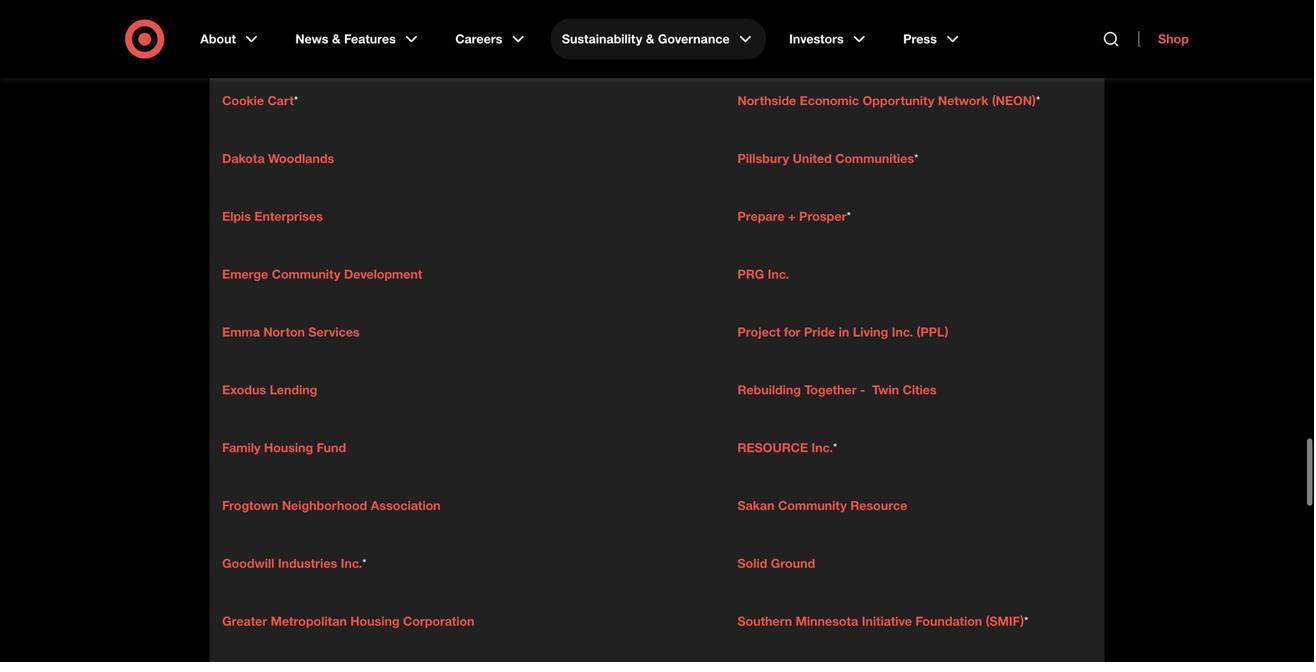 Task type: describe. For each thing, give the bounding box(es) containing it.
investors
[[789, 31, 844, 47]]

association
[[371, 498, 441, 514]]

elpis enterprises
[[222, 209, 323, 224]]

sakan
[[738, 498, 775, 514]]

southern minnesota initiative foundation (smif) *
[[738, 614, 1029, 629]]

inc. right prg
[[768, 267, 789, 282]]

prepare + prosper *
[[738, 209, 851, 224]]

comunidades latinas unidas en servicio inc (clues) link
[[222, 35, 542, 50]]

news
[[295, 31, 329, 47]]

project for pride in living inc. (ppl)
[[738, 325, 949, 340]]

goodwill industries inc. link
[[222, 556, 362, 571]]

about
[[200, 31, 236, 47]]

resource inc. link
[[738, 440, 833, 456]]

nexus
[[738, 35, 775, 50]]

solid ground link
[[738, 556, 815, 571]]

nexus community partners *
[[738, 35, 906, 50]]

news & features link
[[284, 19, 432, 59]]

dakota woodlands
[[222, 151, 334, 166]]

news & features
[[295, 31, 396, 47]]

frogtown neighborhood association link
[[222, 498, 441, 514]]

careers link
[[444, 19, 538, 59]]

-
[[860, 383, 865, 398]]

0 horizontal spatial housing
[[264, 440, 313, 456]]

project
[[738, 325, 781, 340]]

nexus community partners link
[[738, 35, 902, 50]]

community for emerge
[[272, 267, 341, 282]]

1 horizontal spatial housing
[[350, 614, 400, 629]]

emerge
[[222, 267, 268, 282]]

opportunity
[[863, 93, 935, 108]]

together
[[805, 383, 857, 398]]

dakota woodlands link
[[222, 151, 334, 166]]

services
[[308, 325, 360, 340]]

resource
[[738, 440, 808, 456]]

family housing fund link
[[222, 440, 346, 456]]

en
[[400, 35, 415, 50]]

latinas
[[308, 35, 351, 50]]

* right 'industries'
[[362, 556, 367, 571]]

prg
[[738, 267, 764, 282]]

dakota
[[222, 151, 265, 166]]

sakan community resource link
[[738, 498, 908, 514]]

(neon)
[[992, 93, 1036, 108]]

* right foundation
[[1024, 614, 1029, 629]]

family
[[222, 440, 261, 456]]

pillsbury
[[738, 151, 789, 166]]

inc
[[471, 35, 489, 50]]

shop
[[1158, 31, 1189, 47]]

careers
[[455, 31, 503, 47]]

rebuilding together -  twin cities link
[[738, 383, 940, 398]]

emma norton services link
[[222, 325, 360, 340]]

press
[[903, 31, 937, 47]]

sustainability
[[562, 31, 642, 47]]

prg inc.
[[738, 267, 789, 282]]

frogtown neighborhood association
[[222, 498, 441, 514]]

cookie cart link
[[222, 93, 294, 108]]

prosper
[[799, 209, 847, 224]]

cart
[[268, 93, 294, 108]]

pride
[[804, 325, 835, 340]]

sakan community resource
[[738, 498, 908, 514]]

partners
[[850, 35, 902, 50]]

rebuilding
[[738, 383, 801, 398]]

resource inc. *
[[738, 440, 838, 456]]

+
[[788, 209, 796, 224]]

cities
[[903, 383, 937, 398]]

prg inc. link
[[738, 267, 789, 282]]

metropolitan
[[271, 614, 347, 629]]



Task type: locate. For each thing, give the bounding box(es) containing it.
* right cookie
[[294, 93, 298, 108]]

sustainability & governance
[[562, 31, 730, 47]]

family housing fund
[[222, 440, 346, 456]]

features
[[344, 31, 396, 47]]

northside economic opportunity network (neon) link
[[738, 93, 1036, 108]]

solid
[[738, 556, 768, 571]]

& right news
[[332, 31, 341, 47]]

* down rebuilding together -  twin cities link
[[833, 440, 838, 456]]

corporation
[[403, 614, 475, 629]]

greater metropolitan housing corporation
[[222, 614, 475, 629]]

emma
[[222, 325, 260, 340]]

elpis enterprises link
[[222, 209, 323, 224]]

* down opportunity
[[914, 151, 919, 166]]

foundation
[[916, 614, 982, 629]]

goodwill
[[222, 556, 275, 571]]

&
[[332, 31, 341, 47], [646, 31, 655, 47]]

(smif)
[[986, 614, 1024, 629]]

for
[[784, 325, 801, 340]]

1 vertical spatial housing
[[350, 614, 400, 629]]

united
[[793, 151, 832, 166]]

community for sakan
[[778, 498, 847, 514]]

prepare + prosper link
[[738, 209, 847, 224]]

solid ground
[[738, 556, 815, 571]]

inc. right 'industries'
[[341, 556, 362, 571]]

comunidades latinas unidas en servicio inc (clues)
[[222, 35, 542, 50]]

& left governance
[[646, 31, 655, 47]]

fund
[[317, 440, 346, 456]]

greater
[[222, 614, 267, 629]]

project for pride in living inc. (ppl) link
[[738, 325, 949, 340]]

community right nexus at the top of the page
[[778, 35, 847, 50]]

shop link
[[1139, 31, 1189, 47]]

woodlands
[[268, 151, 334, 166]]

pillsbury united communities *
[[738, 151, 919, 166]]

community right 'sakan'
[[778, 498, 847, 514]]

housing left corporation
[[350, 614, 400, 629]]

* up opportunity
[[902, 35, 906, 50]]

enterprises
[[254, 209, 323, 224]]

greater metropolitan housing corporation link
[[222, 614, 475, 629]]

emma norton services
[[222, 325, 360, 340]]

goodwill industries inc. *
[[222, 556, 367, 571]]

(clues)
[[492, 35, 542, 50]]

unidas
[[355, 35, 396, 50]]

(ppl)
[[917, 325, 949, 340]]

cookie cart *
[[222, 93, 298, 108]]

initiative
[[862, 614, 912, 629]]

industries
[[278, 556, 337, 571]]

communities
[[835, 151, 914, 166]]

1 & from the left
[[332, 31, 341, 47]]

norton
[[263, 325, 305, 340]]

about link
[[189, 19, 272, 59]]

& for features
[[332, 31, 341, 47]]

0 vertical spatial housing
[[264, 440, 313, 456]]

exodus lending link
[[222, 383, 317, 398]]

housing left the fund
[[264, 440, 313, 456]]

community up emma norton services link
[[272, 267, 341, 282]]

inc.
[[768, 267, 789, 282], [892, 325, 913, 340], [812, 440, 833, 456], [341, 556, 362, 571]]

southern minnesota initiative foundation (smif) link
[[738, 614, 1024, 629]]

2 & from the left
[[646, 31, 655, 47]]

pillsbury united communities link
[[738, 151, 914, 166]]

press link
[[892, 19, 973, 59]]

resource
[[850, 498, 908, 514]]

northside economic opportunity network (neon) *
[[738, 93, 1040, 108]]

* right network at the right top of page
[[1036, 93, 1040, 108]]

development
[[344, 267, 422, 282]]

minnesota
[[796, 614, 858, 629]]

exodus
[[222, 383, 266, 398]]

in
[[839, 325, 850, 340]]

inc. right resource
[[812, 440, 833, 456]]

community for nexus
[[778, 35, 847, 50]]

0 vertical spatial community
[[778, 35, 847, 50]]

* right +
[[847, 209, 851, 224]]

lending
[[270, 383, 317, 398]]

comunidades
[[222, 35, 304, 50]]

& for governance
[[646, 31, 655, 47]]

living
[[853, 325, 888, 340]]

1 horizontal spatial &
[[646, 31, 655, 47]]

frogtown
[[222, 498, 279, 514]]

prepare
[[738, 209, 785, 224]]

neighborhood
[[282, 498, 367, 514]]

cookie
[[222, 93, 264, 108]]

northside
[[738, 93, 796, 108]]

southern
[[738, 614, 792, 629]]

network
[[938, 93, 989, 108]]

inc. left (ppl)
[[892, 325, 913, 340]]

sustainability & governance link
[[551, 19, 766, 59]]

1 vertical spatial community
[[272, 267, 341, 282]]

emerge community development
[[222, 267, 422, 282]]

0 horizontal spatial &
[[332, 31, 341, 47]]

housing
[[264, 440, 313, 456], [350, 614, 400, 629]]

2 vertical spatial community
[[778, 498, 847, 514]]

servicio
[[419, 35, 467, 50]]

*
[[902, 35, 906, 50], [294, 93, 298, 108], [1036, 93, 1040, 108], [914, 151, 919, 166], [847, 209, 851, 224], [833, 440, 838, 456], [362, 556, 367, 571], [1024, 614, 1029, 629]]

community
[[778, 35, 847, 50], [272, 267, 341, 282], [778, 498, 847, 514]]

rebuilding together -  twin cities
[[738, 383, 940, 398]]



Task type: vqa. For each thing, say whether or not it's contained in the screenshot.
Woodlands
yes



